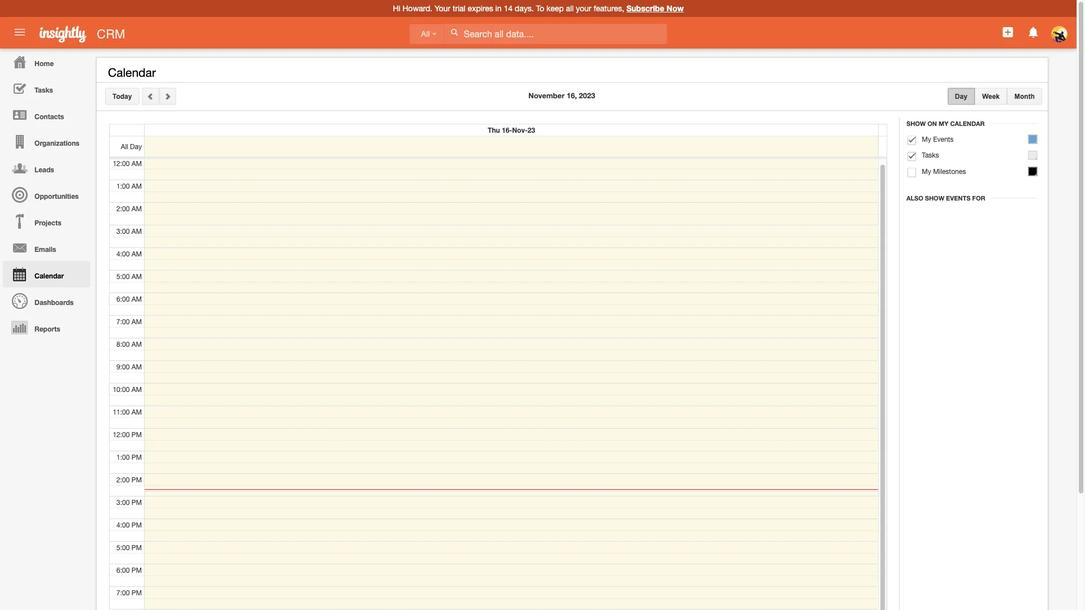 Task type: vqa. For each thing, say whether or not it's contained in the screenshot.
My Milestones the My
yes



Task type: describe. For each thing, give the bounding box(es) containing it.
hi howard. your trial expires in 14 days. to keep all your features, subscribe now
[[393, 4, 684, 13]]

am for 9:00 am
[[132, 363, 142, 370]]

Tasks checkbox
[[908, 152, 916, 161]]

home link
[[3, 49, 90, 75]]

1 horizontal spatial calendar
[[108, 66, 156, 79]]

am for 6:00 am
[[132, 295, 142, 303]]

pm for 2:00 pm
[[132, 476, 142, 483]]

12:00 pm
[[113, 430, 142, 438]]

week button
[[975, 88, 1007, 105]]

2:00 for 2:00 am
[[116, 204, 130, 212]]

today button
[[105, 88, 139, 105]]

emails link
[[3, 235, 90, 261]]

3:00 pm
[[116, 498, 142, 506]]

for
[[972, 194, 985, 202]]

7:00 am
[[116, 317, 142, 325]]

all for all
[[421, 30, 430, 38]]

reports link
[[3, 314, 90, 341]]

4:00 for 4:00 am
[[116, 250, 130, 257]]

am for 2:00 am
[[132, 204, 142, 212]]

all link
[[410, 24, 444, 44]]

am for 4:00 am
[[132, 250, 142, 257]]

month button
[[1007, 88, 1042, 105]]

calendar inside calendar link
[[35, 272, 64, 280]]

11:00 am
[[113, 408, 142, 416]]

6:00 pm
[[116, 566, 142, 574]]

today
[[112, 92, 132, 100]]

tasks link
[[3, 75, 90, 102]]

in
[[495, 4, 502, 13]]

10:00
[[113, 385, 130, 393]]

howard.
[[403, 4, 432, 13]]

7:00 for 7:00 pm
[[116, 589, 130, 597]]

to
[[536, 4, 544, 13]]

on
[[928, 120, 937, 127]]

opportunities
[[35, 192, 79, 200]]

am for 8:00 am
[[132, 340, 142, 348]]

1:00 am
[[116, 182, 142, 190]]

my for my events
[[922, 135, 931, 143]]

4:00 am
[[116, 250, 142, 257]]

dashboards link
[[3, 288, 90, 314]]

organizations
[[35, 139, 79, 147]]

pm for 1:00 pm
[[132, 453, 142, 461]]

0 vertical spatial my
[[939, 120, 949, 127]]

navigation containing home
[[0, 49, 90, 341]]

0 vertical spatial show
[[906, 120, 926, 127]]

month
[[1014, 92, 1035, 100]]

1 vertical spatial show
[[925, 194, 944, 202]]

your
[[576, 4, 591, 13]]

day button
[[948, 88, 975, 105]]

also show events for
[[906, 194, 985, 202]]

2:00 am
[[116, 204, 142, 212]]

am for 7:00 am
[[132, 317, 142, 325]]

tasks inside navigation
[[35, 86, 53, 94]]

5:00 am
[[116, 272, 142, 280]]

now
[[667, 4, 684, 13]]

9:00
[[116, 363, 130, 370]]

5:00 for 5:00 pm
[[116, 543, 130, 551]]

3:00 for 3:00 am
[[116, 227, 130, 235]]

november 16, 2023
[[528, 91, 595, 100]]

subscribe now link
[[626, 4, 684, 13]]

pm for 3:00 pm
[[132, 498, 142, 506]]

home
[[35, 59, 54, 67]]

next image
[[164, 92, 171, 100]]

leads link
[[3, 155, 90, 181]]

contacts link
[[3, 102, 90, 128]]

hi
[[393, 4, 400, 13]]

nov-
[[512, 126, 528, 134]]

5:00 for 5:00 am
[[116, 272, 130, 280]]

My Milestones checkbox
[[908, 168, 916, 177]]

organizations link
[[3, 128, 90, 155]]

calendar link
[[3, 261, 90, 288]]

7:00 for 7:00 am
[[116, 317, 130, 325]]

2:00 pm
[[116, 476, 142, 483]]

16,
[[567, 91, 577, 100]]

8:00
[[116, 340, 130, 348]]

3:00 for 3:00 pm
[[116, 498, 130, 506]]

expires
[[468, 4, 493, 13]]

14
[[504, 4, 513, 13]]



Task type: locate. For each thing, give the bounding box(es) containing it.
2:00 for 2:00 pm
[[116, 476, 130, 483]]

am right 11:00
[[132, 408, 142, 416]]

1 12:00 from the top
[[113, 159, 130, 167]]

1 5:00 from the top
[[116, 272, 130, 280]]

3:00 up 4:00 pm
[[116, 498, 130, 506]]

9 am from the top
[[132, 340, 142, 348]]

6:00 down 5:00 pm
[[116, 566, 130, 574]]

projects
[[35, 219, 61, 227]]

am up 5:00 am
[[132, 250, 142, 257]]

calendar up "dashboards" "link"
[[35, 272, 64, 280]]

16-
[[502, 126, 512, 134]]

6:00 up 7:00 am
[[116, 295, 130, 303]]

2 4:00 from the top
[[116, 521, 130, 529]]

my
[[939, 120, 949, 127], [922, 135, 931, 143], [922, 167, 931, 175]]

3:00 up the 4:00 am
[[116, 227, 130, 235]]

0 vertical spatial all
[[421, 30, 430, 38]]

3:00
[[116, 227, 130, 235], [116, 498, 130, 506]]

6 pm from the top
[[132, 543, 142, 551]]

6 am from the top
[[132, 272, 142, 280]]

1:00 down 12:00 am
[[116, 182, 130, 190]]

pm for 6:00 pm
[[132, 566, 142, 574]]

7:00
[[116, 317, 130, 325], [116, 589, 130, 597]]

keep
[[546, 4, 564, 13]]

2:00
[[116, 204, 130, 212], [116, 476, 130, 483]]

23
[[528, 126, 535, 134]]

all
[[566, 4, 574, 13]]

0 horizontal spatial day
[[130, 143, 142, 151]]

6:00 for 6:00 am
[[116, 295, 130, 303]]

9:00 am
[[116, 363, 142, 370]]

show right also
[[925, 194, 944, 202]]

am right 9:00
[[132, 363, 142, 370]]

am down all day
[[132, 159, 142, 167]]

1 vertical spatial tasks
[[922, 151, 939, 159]]

leads
[[35, 166, 54, 174]]

thu 16-nov-23
[[488, 126, 535, 134]]

1 horizontal spatial tasks
[[922, 151, 939, 159]]

calendar down day button
[[950, 120, 985, 127]]

8:00 am
[[116, 340, 142, 348]]

12:00 for 12:00 am
[[113, 159, 130, 167]]

pm up 1:00 pm
[[132, 430, 142, 438]]

am right 8:00
[[132, 340, 142, 348]]

emails
[[35, 245, 56, 253]]

pm up 5:00 pm
[[132, 521, 142, 529]]

11:00
[[113, 408, 130, 416]]

my for my milestones
[[922, 167, 931, 175]]

4 am from the top
[[132, 227, 142, 235]]

1:00 pm
[[116, 453, 142, 461]]

your
[[435, 4, 450, 13]]

1:00 for 1:00 pm
[[116, 453, 130, 461]]

7:00 up 8:00
[[116, 317, 130, 325]]

0 horizontal spatial calendar
[[35, 272, 64, 280]]

0 vertical spatial events
[[933, 135, 954, 143]]

previous image
[[147, 92, 155, 100]]

november
[[528, 91, 565, 100]]

thu
[[488, 126, 500, 134]]

1 vertical spatial 12:00
[[113, 430, 130, 438]]

pm up 2:00 pm at the left of the page
[[132, 453, 142, 461]]

8 pm from the top
[[132, 589, 142, 597]]

pm down 5:00 pm
[[132, 566, 142, 574]]

pm up 6:00 pm at left bottom
[[132, 543, 142, 551]]

7 am from the top
[[132, 295, 142, 303]]

tasks up contacts link
[[35, 86, 53, 94]]

am down 5:00 am
[[132, 295, 142, 303]]

events down show on my calendar
[[933, 135, 954, 143]]

2:00 up 3:00 pm
[[116, 476, 130, 483]]

2 am from the top
[[132, 182, 142, 190]]

12 am from the top
[[132, 408, 142, 416]]

8 am from the top
[[132, 317, 142, 325]]

0 vertical spatial 7:00
[[116, 317, 130, 325]]

my right my milestones 'option'
[[922, 167, 931, 175]]

pm for 5:00 pm
[[132, 543, 142, 551]]

1 horizontal spatial all
[[421, 30, 430, 38]]

contacts
[[35, 112, 64, 120]]

2 3:00 from the top
[[116, 498, 130, 506]]

0 vertical spatial 2:00
[[116, 204, 130, 212]]

week
[[982, 92, 1000, 100]]

white image
[[450, 28, 458, 36]]

crm
[[97, 27, 125, 41]]

4:00
[[116, 250, 130, 257], [116, 521, 130, 529]]

am up 6:00 am
[[132, 272, 142, 280]]

am for 11:00 am
[[132, 408, 142, 416]]

2023
[[579, 91, 595, 100]]

2 12:00 from the top
[[113, 430, 130, 438]]

2 horizontal spatial calendar
[[950, 120, 985, 127]]

5:00 pm
[[116, 543, 142, 551]]

1 3:00 from the top
[[116, 227, 130, 235]]

0 vertical spatial 1:00
[[116, 182, 130, 190]]

7:00 down 6:00 pm at left bottom
[[116, 589, 130, 597]]

day
[[955, 92, 967, 100], [130, 143, 142, 151]]

days.
[[515, 4, 534, 13]]

show left on
[[906, 120, 926, 127]]

am for 5:00 am
[[132, 272, 142, 280]]

1 vertical spatial events
[[946, 194, 971, 202]]

pm for 7:00 pm
[[132, 589, 142, 597]]

day up 12:00 am
[[130, 143, 142, 151]]

11 am from the top
[[132, 385, 142, 393]]

1 vertical spatial calendar
[[950, 120, 985, 127]]

also
[[906, 194, 923, 202]]

4 pm from the top
[[132, 498, 142, 506]]

1 vertical spatial day
[[130, 143, 142, 151]]

4:00 pm
[[116, 521, 142, 529]]

opportunities link
[[3, 181, 90, 208]]

am
[[132, 159, 142, 167], [132, 182, 142, 190], [132, 204, 142, 212], [132, 227, 142, 235], [132, 250, 142, 257], [132, 272, 142, 280], [132, 295, 142, 303], [132, 317, 142, 325], [132, 340, 142, 348], [132, 363, 142, 370], [132, 385, 142, 393], [132, 408, 142, 416]]

subscribe
[[626, 4, 664, 13]]

1:00 down 12:00 pm
[[116, 453, 130, 461]]

am for 12:00 am
[[132, 159, 142, 167]]

1:00
[[116, 182, 130, 190], [116, 453, 130, 461]]

1 1:00 from the top
[[116, 182, 130, 190]]

3:00 am
[[116, 227, 142, 235]]

1 vertical spatial 3:00
[[116, 498, 130, 506]]

calendar up today on the top left of page
[[108, 66, 156, 79]]

trial
[[453, 4, 466, 13]]

am up the 4:00 am
[[132, 227, 142, 235]]

tasks down my events
[[922, 151, 939, 159]]

My Events checkbox
[[908, 136, 916, 145]]

my right my events checkbox
[[922, 135, 931, 143]]

1 vertical spatial 7:00
[[116, 589, 130, 597]]

2 6:00 from the top
[[116, 566, 130, 574]]

2 2:00 from the top
[[116, 476, 130, 483]]

am for 10:00 am
[[132, 385, 142, 393]]

5:00 up 6:00 pm at left bottom
[[116, 543, 130, 551]]

Search all data.... text field
[[444, 24, 667, 44]]

1 vertical spatial 6:00
[[116, 566, 130, 574]]

my milestones
[[922, 167, 966, 175]]

0 vertical spatial 6:00
[[116, 295, 130, 303]]

pm
[[132, 430, 142, 438], [132, 453, 142, 461], [132, 476, 142, 483], [132, 498, 142, 506], [132, 521, 142, 529], [132, 543, 142, 551], [132, 566, 142, 574], [132, 589, 142, 597]]

1 4:00 from the top
[[116, 250, 130, 257]]

events
[[933, 135, 954, 143], [946, 194, 971, 202]]

5:00 up 6:00 am
[[116, 272, 130, 280]]

day left week
[[955, 92, 967, 100]]

6:00
[[116, 295, 130, 303], [116, 566, 130, 574]]

my right on
[[939, 120, 949, 127]]

6:00 am
[[116, 295, 142, 303]]

5 am from the top
[[132, 250, 142, 257]]

1 vertical spatial all
[[121, 143, 128, 151]]

1 2:00 from the top
[[116, 204, 130, 212]]

2 1:00 from the top
[[116, 453, 130, 461]]

0 vertical spatial 3:00
[[116, 227, 130, 235]]

4:00 up 5:00 pm
[[116, 521, 130, 529]]

7:00 pm
[[116, 589, 142, 597]]

tasks
[[35, 86, 53, 94], [922, 151, 939, 159]]

dashboards
[[35, 298, 74, 306]]

milestones
[[933, 167, 966, 175]]

all up 12:00 am
[[121, 143, 128, 151]]

1:00 for 1:00 am
[[116, 182, 130, 190]]

all down howard.
[[421, 30, 430, 38]]

navigation
[[0, 49, 90, 341]]

reports
[[35, 325, 60, 333]]

5:00
[[116, 272, 130, 280], [116, 543, 130, 551]]

5 pm from the top
[[132, 521, 142, 529]]

calendar
[[108, 66, 156, 79], [950, 120, 985, 127], [35, 272, 64, 280]]

2 5:00 from the top
[[116, 543, 130, 551]]

3 am from the top
[[132, 204, 142, 212]]

pm for 4:00 pm
[[132, 521, 142, 529]]

0 vertical spatial 5:00
[[116, 272, 130, 280]]

1 horizontal spatial day
[[955, 92, 967, 100]]

pm down 6:00 pm at left bottom
[[132, 589, 142, 597]]

0 vertical spatial calendar
[[108, 66, 156, 79]]

4:00 up 5:00 am
[[116, 250, 130, 257]]

10:00 am
[[113, 385, 142, 393]]

am down 1:00 am
[[132, 204, 142, 212]]

am for 3:00 am
[[132, 227, 142, 235]]

3 pm from the top
[[132, 476, 142, 483]]

12:00 am
[[113, 159, 142, 167]]

all
[[421, 30, 430, 38], [121, 143, 128, 151]]

0 vertical spatial 12:00
[[113, 159, 130, 167]]

notifications image
[[1027, 25, 1040, 39]]

12:00 down all day
[[113, 159, 130, 167]]

12:00 for 12:00 pm
[[113, 430, 130, 438]]

events left for
[[946, 194, 971, 202]]

10 am from the top
[[132, 363, 142, 370]]

4:00 for 4:00 pm
[[116, 521, 130, 529]]

7 pm from the top
[[132, 566, 142, 574]]

1 pm from the top
[[132, 430, 142, 438]]

12:00
[[113, 159, 130, 167], [113, 430, 130, 438]]

1 7:00 from the top
[[116, 317, 130, 325]]

my events
[[922, 135, 954, 143]]

1 vertical spatial 1:00
[[116, 453, 130, 461]]

2 pm from the top
[[132, 453, 142, 461]]

12:00 down 11:00
[[113, 430, 130, 438]]

pm up 3:00 pm
[[132, 476, 142, 483]]

1 vertical spatial 2:00
[[116, 476, 130, 483]]

pm up 4:00 pm
[[132, 498, 142, 506]]

2 vertical spatial calendar
[[35, 272, 64, 280]]

2 vertical spatial my
[[922, 167, 931, 175]]

2:00 down 1:00 am
[[116, 204, 130, 212]]

1 6:00 from the top
[[116, 295, 130, 303]]

am up 2:00 am
[[132, 182, 142, 190]]

all day
[[121, 143, 142, 151]]

1 vertical spatial my
[[922, 135, 931, 143]]

day inside button
[[955, 92, 967, 100]]

1 am from the top
[[132, 159, 142, 167]]

0 horizontal spatial all
[[121, 143, 128, 151]]

am up 8:00 am
[[132, 317, 142, 325]]

1 vertical spatial 5:00
[[116, 543, 130, 551]]

1 vertical spatial 4:00
[[116, 521, 130, 529]]

show
[[906, 120, 926, 127], [925, 194, 944, 202]]

projects link
[[3, 208, 90, 235]]

0 vertical spatial 4:00
[[116, 250, 130, 257]]

pm for 12:00 pm
[[132, 430, 142, 438]]

2 7:00 from the top
[[116, 589, 130, 597]]

show on my calendar
[[906, 120, 985, 127]]

0 vertical spatial tasks
[[35, 86, 53, 94]]

0 horizontal spatial tasks
[[35, 86, 53, 94]]

am right the '10:00'
[[132, 385, 142, 393]]

features,
[[594, 4, 624, 13]]

am for 1:00 am
[[132, 182, 142, 190]]

all for all day
[[121, 143, 128, 151]]

0 vertical spatial day
[[955, 92, 967, 100]]

6:00 for 6:00 pm
[[116, 566, 130, 574]]



